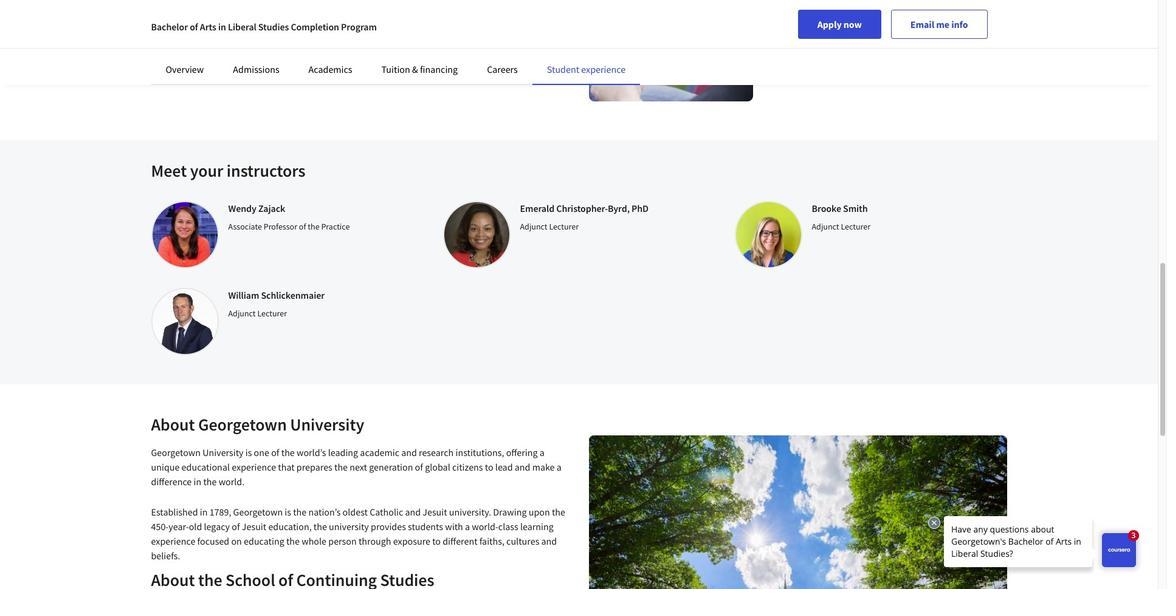 Task type: describe. For each thing, give the bounding box(es) containing it.
and down offering
[[515, 462, 531, 474]]

completion
[[291, 21, 339, 33]]

of inside established in 1789, georgetown is the nation's oldest catholic and jesuit university. drawing upon the 450-year-old legacy of jesuit education, the university provides students with a world-class learning experience focused on educating the whole person through exposure to different faiths, cultures and beliefs.
[[232, 521, 240, 533]]

email me info
[[911, 18, 969, 30]]

cultures
[[507, 536, 540, 548]]

mobile
[[892, 41, 920, 53]]

faiths,
[[480, 536, 505, 548]]

0 vertical spatial in
[[218, 21, 226, 33]]

make
[[533, 462, 555, 474]]

the down education,
[[286, 536, 300, 548]]

beliefs.
[[151, 551, 180, 563]]

to inside mobile you can access your courses from anywhere — you can even download them to your mobile device and study offline without using your data plan.
[[861, 41, 869, 53]]

the left practice
[[308, 221, 320, 232]]

1 vertical spatial a
[[557, 462, 562, 474]]

program
[[341, 21, 377, 33]]

adjunct for william
[[228, 308, 256, 319]]

anywhere
[[910, 26, 950, 38]]

your up them
[[835, 26, 853, 38]]

ongoing
[[429, 26, 463, 38]]

opportunities
[[465, 26, 520, 38]]

difference
[[151, 476, 192, 488]]

smith
[[844, 203, 868, 215]]

every
[[406, 55, 429, 68]]

tuition
[[382, 63, 410, 75]]

year-
[[169, 521, 189, 533]]

wendy zajack image
[[151, 201, 219, 269]]

education,
[[268, 521, 312, 533]]

students inside established in 1789, georgetown is the nation's oldest catholic and jesuit university. drawing upon the 450-year-old legacy of jesuit education, the university provides students with a world-class learning experience focused on educating the whole person through exposure to different faiths, cultures and beliefs.
[[408, 521, 443, 533]]

lecturer for christopher-
[[549, 221, 579, 232]]

to up forums
[[522, 26, 531, 38]]

lecturer for smith
[[841, 221, 871, 232]]

0 vertical spatial georgetown
[[198, 414, 287, 436]]

drawing
[[493, 507, 527, 519]]

generation
[[369, 462, 413, 474]]

overview
[[166, 63, 204, 75]]

without
[[801, 55, 833, 68]]

by
[[553, 55, 563, 68]]

—
[[951, 26, 959, 38]]

and left the get
[[335, 55, 351, 68]]

brooke smith image
[[735, 201, 803, 269]]

liberal
[[228, 21, 257, 33]]

your right 'meet'
[[190, 160, 223, 182]]

of right one
[[271, 447, 279, 459]]

get
[[353, 55, 366, 68]]

you
[[961, 26, 976, 38]]

student experience
[[547, 63, 626, 75]]

byrd,
[[608, 203, 630, 215]]

educating
[[244, 536, 284, 548]]

the down educational
[[203, 476, 217, 488]]

of left arts
[[190, 21, 198, 33]]

studies
[[258, 21, 289, 33]]

0 vertical spatial university
[[290, 414, 364, 436]]

450-
[[151, 521, 169, 533]]

courses
[[855, 26, 886, 38]]

research
[[419, 447, 454, 459]]

professor
[[264, 221, 297, 232]]

brooke smith
[[812, 203, 868, 215]]

device
[[922, 41, 948, 53]]

adjunct for brooke
[[812, 221, 840, 232]]

asked
[[468, 55, 492, 68]]

the up education,
[[293, 507, 307, 519]]

meet your instructors
[[151, 160, 306, 182]]

your up data
[[871, 41, 890, 53]]

1 horizontal spatial a
[[540, 447, 545, 459]]

emerald christopher-byrd, phd image
[[443, 201, 511, 269]]

lecturer for schlickenmaier
[[258, 308, 287, 319]]

adjunct lecturer for brooke
[[812, 221, 871, 232]]

careers
[[487, 63, 518, 75]]

plan.
[[899, 55, 920, 68]]

university inside the georgetown university is one of the world's leading academic and research institutions, offering a unique educational experience that prepares the next generation of global citizens to lead and make a difference in the world.
[[203, 447, 244, 459]]

georgetown inside the georgetown university is one of the world's leading academic and research institutions, offering a unique educational experience that prepares the next generation of global citizens to lead and make a difference in the world.
[[151, 447, 201, 459]]

whole
[[302, 536, 327, 548]]

using
[[835, 55, 857, 68]]

the right upon
[[552, 507, 566, 519]]

to inside established in 1789, georgetown is the nation's oldest catholic and jesuit university. drawing upon the 450-year-old legacy of jesuit education, the university provides students with a world-class learning experience focused on educating the whole person through exposure to different faiths, cultures and beliefs.
[[433, 536, 441, 548]]

academics
[[309, 63, 352, 75]]

and right catholic
[[405, 507, 421, 519]]

to up students.
[[396, 55, 404, 68]]

that
[[278, 462, 295, 474]]

oldest
[[343, 507, 368, 519]]

with inside forums you'll have regular and ongoing opportunities to interact with fellow students through course discussion forums and get access to every question asked and answered by previous students.
[[335, 41, 353, 53]]

wendy
[[228, 203, 257, 215]]

overview link
[[166, 63, 204, 75]]

practice
[[321, 221, 350, 232]]

unique
[[151, 462, 180, 474]]

offering
[[506, 447, 538, 459]]

study
[[968, 41, 990, 53]]

tuition & financing
[[382, 63, 458, 75]]

next
[[350, 462, 367, 474]]

schlickenmaier
[[261, 290, 325, 302]]

the down nation's
[[314, 521, 327, 533]]

adjunct lecturer for emerald
[[520, 221, 579, 232]]

&
[[412, 63, 418, 75]]

info
[[952, 18, 969, 30]]

instructors
[[227, 160, 306, 182]]

emerald christopher-byrd, phd
[[520, 203, 649, 215]]

bachelor
[[151, 21, 188, 33]]

christopher-
[[557, 203, 608, 215]]

georgetown university is one of the world's leading academic and research institutions, offering a unique educational experience that prepares the next generation of global citizens to lead and make a difference in the world.
[[151, 447, 562, 488]]

previous
[[335, 70, 370, 82]]

associate professor of the practice
[[228, 221, 350, 232]]

person
[[329, 536, 357, 548]]

brooke
[[812, 203, 842, 215]]

students inside forums you'll have regular and ongoing opportunities to interact with fellow students through course discussion forums and get access to every question asked and answered by previous students.
[[382, 41, 417, 53]]

me
[[937, 18, 950, 30]]



Task type: vqa. For each thing, say whether or not it's contained in the screenshot.


Task type: locate. For each thing, give the bounding box(es) containing it.
your
[[835, 26, 853, 38], [871, 41, 890, 53], [859, 55, 877, 68], [190, 160, 223, 182]]

1 vertical spatial is
[[285, 507, 291, 519]]

nation's
[[309, 507, 341, 519]]

university
[[290, 414, 364, 436], [203, 447, 244, 459]]

1 vertical spatial with
[[445, 521, 463, 533]]

about
[[151, 414, 195, 436]]

0 horizontal spatial jesuit
[[242, 521, 267, 533]]

and down the discussion
[[494, 55, 510, 68]]

of
[[190, 21, 198, 33], [299, 221, 306, 232], [271, 447, 279, 459], [415, 462, 423, 474], [232, 521, 240, 533]]

georgetown up educating
[[233, 507, 283, 519]]

the down leading
[[334, 462, 348, 474]]

0 horizontal spatial is
[[246, 447, 252, 459]]

is left one
[[246, 447, 252, 459]]

them
[[837, 41, 859, 53]]

admissions
[[233, 63, 280, 75]]

access inside mobile you can access your courses from anywhere — you can even download them to your mobile device and study offline without using your data plan.
[[806, 26, 833, 38]]

question
[[431, 55, 466, 68]]

1 horizontal spatial adjunct lecturer
[[520, 221, 579, 232]]

with inside established in 1789, georgetown is the nation's oldest catholic and jesuit university. drawing upon the 450-year-old legacy of jesuit education, the university provides students with a world-class learning experience focused on educating the whole person through exposure to different faiths, cultures and beliefs.
[[445, 521, 463, 533]]

0 vertical spatial a
[[540, 447, 545, 459]]

0 vertical spatial jesuit
[[423, 507, 447, 519]]

academics link
[[309, 63, 352, 75]]

experience inside established in 1789, georgetown is the nation's oldest catholic and jesuit university. drawing upon the 450-year-old legacy of jesuit education, the university provides students with a world-class learning experience focused on educating the whole person through exposure to different faiths, cultures and beliefs.
[[151, 536, 195, 548]]

lead
[[496, 462, 513, 474]]

2 horizontal spatial lecturer
[[841, 221, 871, 232]]

and down —
[[950, 41, 966, 53]]

1 vertical spatial experience
[[232, 462, 276, 474]]

in left 1789,
[[200, 507, 208, 519]]

a right make
[[557, 462, 562, 474]]

and right regular
[[412, 26, 427, 38]]

2 can from the left
[[978, 26, 993, 38]]

to
[[522, 26, 531, 38], [861, 41, 869, 53], [396, 55, 404, 68], [485, 462, 494, 474], [433, 536, 441, 548]]

access inside forums you'll have regular and ongoing opportunities to interact with fellow students through course discussion forums and get access to every question asked and answered by previous students.
[[368, 55, 394, 68]]

1 horizontal spatial adjunct
[[520, 221, 548, 232]]

1 vertical spatial in
[[194, 476, 201, 488]]

old
[[189, 521, 202, 533]]

catholic
[[370, 507, 403, 519]]

1 vertical spatial university
[[203, 447, 244, 459]]

0 horizontal spatial adjunct
[[228, 308, 256, 319]]

adjunct lecturer down william
[[228, 308, 287, 319]]

0 vertical spatial is
[[246, 447, 252, 459]]

2 horizontal spatial adjunct lecturer
[[812, 221, 871, 232]]

of right 'professor'
[[299, 221, 306, 232]]

1 vertical spatial jesuit
[[242, 521, 267, 533]]

you
[[773, 26, 788, 38]]

upon
[[529, 507, 550, 519]]

1 horizontal spatial is
[[285, 507, 291, 519]]

william
[[228, 290, 259, 302]]

is inside established in 1789, georgetown is the nation's oldest catholic and jesuit university. drawing upon the 450-year-old legacy of jesuit education, the university provides students with a world-class learning experience focused on educating the whole person through exposure to different faiths, cultures and beliefs.
[[285, 507, 291, 519]]

emerald
[[520, 203, 555, 215]]

1 vertical spatial students
[[408, 521, 443, 533]]

2 vertical spatial in
[[200, 507, 208, 519]]

world's
[[297, 447, 326, 459]]

1 horizontal spatial experience
[[232, 462, 276, 474]]

lecturer down smith
[[841, 221, 871, 232]]

through
[[419, 41, 452, 53], [359, 536, 391, 548]]

2 vertical spatial experience
[[151, 536, 195, 548]]

citizens
[[452, 462, 483, 474]]

1 horizontal spatial can
[[978, 26, 993, 38]]

careers link
[[487, 63, 518, 75]]

the up that
[[281, 447, 295, 459]]

1 can from the left
[[790, 26, 804, 38]]

forums
[[335, 9, 367, 21]]

a inside established in 1789, georgetown is the nation's oldest catholic and jesuit university. drawing upon the 450-year-old legacy of jesuit education, the university provides students with a world-class learning experience focused on educating the whole person through exposure to different faiths, cultures and beliefs.
[[465, 521, 470, 533]]

0 horizontal spatial through
[[359, 536, 391, 548]]

apply
[[818, 18, 842, 30]]

0 horizontal spatial access
[[368, 55, 394, 68]]

0 vertical spatial access
[[806, 26, 833, 38]]

fellow
[[355, 41, 380, 53]]

william schlickenmaier
[[228, 290, 325, 302]]

interact
[[532, 26, 564, 38]]

of left global
[[415, 462, 423, 474]]

1 vertical spatial through
[[359, 536, 391, 548]]

adjunct down the brooke
[[812, 221, 840, 232]]

0 horizontal spatial with
[[335, 41, 353, 53]]

on
[[231, 536, 242, 548]]

with up different
[[445, 521, 463, 533]]

established in 1789, georgetown is the nation's oldest catholic and jesuit university. drawing upon the 450-year-old legacy of jesuit education, the university provides students with a world-class learning experience focused on educating the whole person through exposure to different faiths, cultures and beliefs.
[[151, 507, 566, 563]]

provides
[[371, 521, 406, 533]]

mobile
[[773, 9, 802, 21]]

jesuit left the university.
[[423, 507, 447, 519]]

adjunct lecturer for william
[[228, 308, 287, 319]]

0 vertical spatial students
[[382, 41, 417, 53]]

william schlickenmaier image
[[151, 288, 219, 356]]

adjunct for emerald
[[520, 221, 548, 232]]

lecturer
[[549, 221, 579, 232], [841, 221, 871, 232], [258, 308, 287, 319]]

is inside the georgetown university is one of the world's leading academic and research institutions, offering a unique educational experience that prepares the next generation of global citizens to lead and make a difference in the world.
[[246, 447, 252, 459]]

1 vertical spatial georgetown
[[151, 447, 201, 459]]

now
[[844, 18, 862, 30]]

zajack
[[258, 203, 285, 215]]

can right you
[[790, 26, 804, 38]]

adjunct lecturer down brooke smith
[[812, 221, 871, 232]]

1 horizontal spatial access
[[806, 26, 833, 38]]

0 horizontal spatial can
[[790, 26, 804, 38]]

through down 'ongoing'
[[419, 41, 452, 53]]

experience right the student
[[582, 63, 626, 75]]

2 horizontal spatial adjunct
[[812, 221, 840, 232]]

associate
[[228, 221, 262, 232]]

experience inside the georgetown university is one of the world's leading academic and research institutions, offering a unique educational experience that prepares the next generation of global citizens to lead and make a difference in the world.
[[232, 462, 276, 474]]

adjunct lecturer down emerald
[[520, 221, 579, 232]]

legacy
[[204, 521, 230, 533]]

access up students.
[[368, 55, 394, 68]]

in inside established in 1789, georgetown is the nation's oldest catholic and jesuit university. drawing upon the 450-year-old legacy of jesuit education, the university provides students with a world-class learning experience focused on educating the whole person through exposure to different faiths, cultures and beliefs.
[[200, 507, 208, 519]]

georgetown inside established in 1789, georgetown is the nation's oldest catholic and jesuit university. drawing upon the 450-year-old legacy of jesuit education, the university provides students with a world-class learning experience focused on educating the whole person through exposure to different faiths, cultures and beliefs.
[[233, 507, 283, 519]]

you'll
[[335, 26, 357, 38]]

can
[[790, 26, 804, 38], [978, 26, 993, 38]]

experience down year-
[[151, 536, 195, 548]]

through inside forums you'll have regular and ongoing opportunities to interact with fellow students through course discussion forums and get access to every question asked and answered by previous students.
[[419, 41, 452, 53]]

is
[[246, 447, 252, 459], [285, 507, 291, 519]]

in
[[218, 21, 226, 33], [194, 476, 201, 488], [200, 507, 208, 519]]

to left lead
[[485, 462, 494, 474]]

download
[[795, 41, 835, 53]]

access up the download
[[806, 26, 833, 38]]

experience down one
[[232, 462, 276, 474]]

admissions link
[[233, 63, 280, 75]]

email
[[911, 18, 935, 30]]

1 horizontal spatial jesuit
[[423, 507, 447, 519]]

about georgetown university
[[151, 414, 364, 436]]

through down provides
[[359, 536, 391, 548]]

apply now button
[[798, 10, 882, 39]]

institutions,
[[456, 447, 504, 459]]

georgetown up one
[[198, 414, 287, 436]]

and up the generation on the left bottom
[[401, 447, 417, 459]]

to inside the georgetown university is one of the world's leading academic and research institutions, offering a unique educational experience that prepares the next generation of global citizens to lead and make a difference in the world.
[[485, 462, 494, 474]]

0 vertical spatial through
[[419, 41, 452, 53]]

a view from over a person's left shoulder, looking at a phone they are holding in their hands. the phone has an image of a teacher with words displayed on their left. image
[[589, 8, 754, 102]]

0 vertical spatial with
[[335, 41, 353, 53]]

a up make
[[540, 447, 545, 459]]

lecturer down william schlickenmaier
[[258, 308, 287, 319]]

mobile you can access your courses from anywhere — you can even download them to your mobile device and study offline without using your data plan.
[[773, 9, 993, 68]]

in inside the georgetown university is one of the world's leading academic and research institutions, offering a unique educational experience that prepares the next generation of global citizens to lead and make a difference in the world.
[[194, 476, 201, 488]]

is up education,
[[285, 507, 291, 519]]

discussion
[[483, 41, 525, 53]]

tuition & financing link
[[382, 63, 458, 75]]

student
[[547, 63, 580, 75]]

1 vertical spatial access
[[368, 55, 394, 68]]

adjunct down william
[[228, 308, 256, 319]]

students down regular
[[382, 41, 417, 53]]

university
[[329, 521, 369, 533]]

to down courses
[[861, 41, 869, 53]]

course
[[454, 41, 481, 53]]

2 horizontal spatial experience
[[582, 63, 626, 75]]

student experience link
[[547, 63, 626, 75]]

university.
[[449, 507, 491, 519]]

phd
[[632, 203, 649, 215]]

educational
[[182, 462, 230, 474]]

1789,
[[210, 507, 231, 519]]

regular
[[381, 26, 410, 38]]

leading
[[328, 447, 358, 459]]

2 vertical spatial georgetown
[[233, 507, 283, 519]]

in right arts
[[218, 21, 226, 33]]

wendy zajack
[[228, 203, 285, 215]]

students.
[[372, 70, 410, 82]]

with
[[335, 41, 353, 53], [445, 521, 463, 533]]

university up educational
[[203, 447, 244, 459]]

1 horizontal spatial lecturer
[[549, 221, 579, 232]]

2 horizontal spatial a
[[557, 462, 562, 474]]

1 horizontal spatial through
[[419, 41, 452, 53]]

0 horizontal spatial lecturer
[[258, 308, 287, 319]]

can up study
[[978, 26, 993, 38]]

meet
[[151, 160, 187, 182]]

georgetown up unique
[[151, 447, 201, 459]]

answered
[[512, 55, 551, 68]]

one
[[254, 447, 269, 459]]

your left data
[[859, 55, 877, 68]]

through inside established in 1789, georgetown is the nation's oldest catholic and jesuit university. drawing upon the 450-year-old legacy of jesuit education, the university provides students with a world-class learning experience focused on educating the whole person through exposure to different faiths, cultures and beliefs.
[[359, 536, 391, 548]]

email me info button
[[891, 10, 988, 39]]

learning
[[521, 521, 554, 533]]

jesuit
[[423, 507, 447, 519], [242, 521, 267, 533]]

jesuit up educating
[[242, 521, 267, 533]]

2 vertical spatial a
[[465, 521, 470, 533]]

0 horizontal spatial a
[[465, 521, 470, 533]]

world-
[[472, 521, 499, 533]]

0 vertical spatial experience
[[582, 63, 626, 75]]

and inside mobile you can access your courses from anywhere — you can even download them to your mobile device and study offline without using your data plan.
[[950, 41, 966, 53]]

students up exposure
[[408, 521, 443, 533]]

adjunct
[[520, 221, 548, 232], [812, 221, 840, 232], [228, 308, 256, 319]]

in down educational
[[194, 476, 201, 488]]

0 horizontal spatial adjunct lecturer
[[228, 308, 287, 319]]

0 horizontal spatial university
[[203, 447, 244, 459]]

lecturer down christopher-
[[549, 221, 579, 232]]

university up the world's
[[290, 414, 364, 436]]

1 horizontal spatial with
[[445, 521, 463, 533]]

different
[[443, 536, 478, 548]]

apply now
[[818, 18, 862, 30]]

with down you'll
[[335, 41, 353, 53]]

data
[[879, 55, 897, 68]]

0 horizontal spatial experience
[[151, 536, 195, 548]]

and down 'learning' in the bottom left of the page
[[542, 536, 557, 548]]

of up on
[[232, 521, 240, 533]]

academic
[[360, 447, 400, 459]]

a down the university.
[[465, 521, 470, 533]]

to left different
[[433, 536, 441, 548]]

adjunct down emerald
[[520, 221, 548, 232]]

1 horizontal spatial university
[[290, 414, 364, 436]]

financing
[[420, 63, 458, 75]]

bachelor of arts in liberal studies completion program
[[151, 21, 377, 33]]



